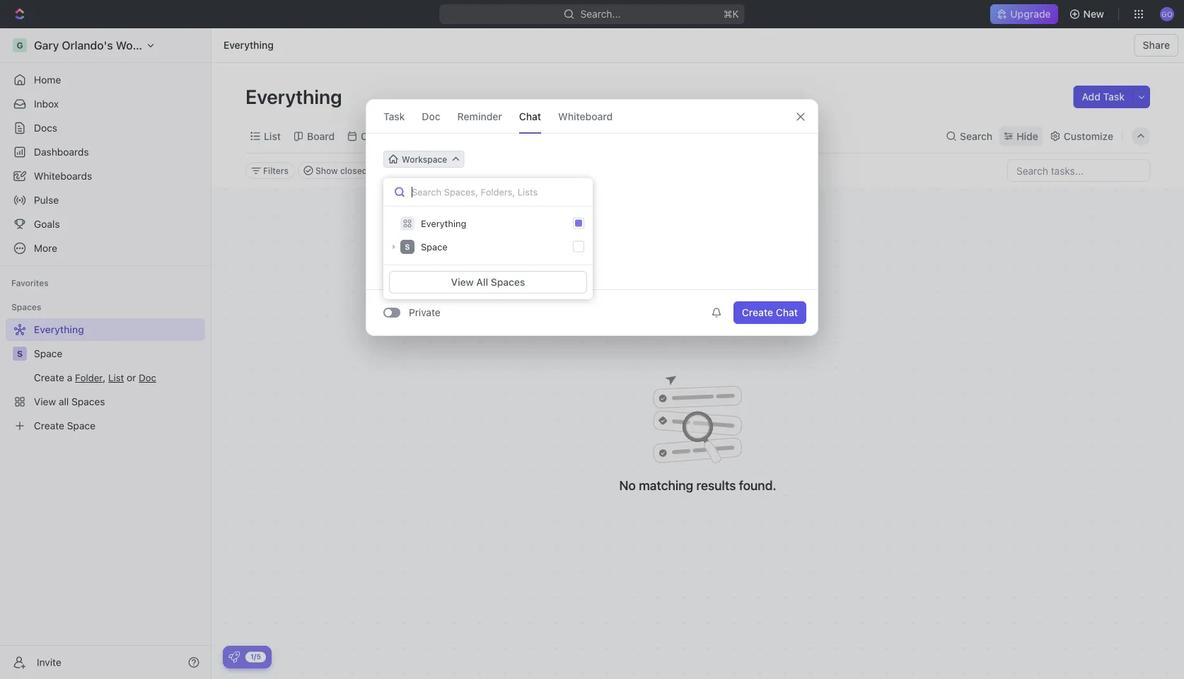 Task type: describe. For each thing, give the bounding box(es) containing it.
share
[[1143, 39, 1170, 51]]

home link
[[6, 69, 205, 91]]

workspace
[[402, 154, 447, 164]]

dashboards link
[[6, 141, 205, 163]]

view all spaces button
[[389, 271, 587, 294]]

chat inside button
[[776, 307, 798, 318]]

whiteboards
[[34, 170, 92, 182]]

view all spaces
[[451, 276, 525, 288]]

show
[[316, 166, 338, 175]]

whiteboard
[[558, 110, 613, 122]]

reminder
[[457, 110, 502, 122]]

whiteboards link
[[6, 165, 205, 187]]

docs
[[34, 122, 57, 134]]

hide button
[[1000, 126, 1043, 146]]

everything link
[[220, 37, 277, 54]]

show closed button
[[298, 162, 374, 179]]

board link
[[304, 126, 335, 146]]

spaces inside view all spaces button
[[491, 276, 525, 288]]

Search Spaces, Folders, Lists text field
[[383, 178, 593, 207]]

0 vertical spatial chat
[[519, 110, 541, 122]]

workspace button
[[383, 151, 464, 168]]

dialog containing task
[[366, 99, 819, 336]]

onboarding checklist button element
[[229, 652, 240, 663]]

create chat
[[742, 307, 798, 318]]

home
[[34, 74, 61, 86]]

found.
[[739, 478, 777, 493]]

inbox
[[34, 98, 59, 110]]

map
[[455, 130, 475, 142]]

all
[[476, 276, 488, 288]]

add task button
[[1074, 86, 1133, 108]]

task inside dialog
[[383, 110, 405, 122]]

s inside navigation
[[17, 349, 23, 359]]

favorites
[[11, 278, 49, 288]]

create
[[742, 307, 773, 318]]

hide button
[[386, 162, 416, 179]]

whiteboard button
[[558, 100, 613, 133]]

list link
[[261, 126, 281, 146]]

search...
[[580, 8, 621, 20]]

doc
[[422, 110, 440, 122]]

task inside button
[[1103, 91, 1125, 103]]

invite
[[37, 657, 61, 668]]

sidebar navigation
[[0, 28, 212, 679]]

upgrade link
[[991, 4, 1058, 24]]

2 vertical spatial everything
[[421, 218, 466, 229]]

pulse
[[34, 194, 59, 206]]

search
[[960, 130, 993, 142]]

favorites button
[[6, 274, 54, 291]]

1/5
[[250, 653, 261, 661]]

matching
[[639, 478, 693, 493]]

new
[[1084, 8, 1104, 20]]

pulse link
[[6, 189, 205, 212]]

goals link
[[6, 213, 205, 236]]

board
[[307, 130, 335, 142]]

goals
[[34, 218, 60, 230]]

upgrade
[[1011, 8, 1051, 20]]

0 vertical spatial everything
[[224, 39, 274, 51]]

onboarding checklist button image
[[229, 652, 240, 663]]

reminder button
[[457, 100, 502, 133]]



Task type: locate. For each thing, give the bounding box(es) containing it.
1 vertical spatial chat
[[776, 307, 798, 318]]

spaces down the favorites button
[[11, 302, 41, 312]]

1 vertical spatial s
[[17, 349, 23, 359]]

space, , element
[[13, 347, 27, 361]]

no matching results found.
[[619, 478, 777, 493]]

new button
[[1064, 3, 1113, 25]]

mind
[[429, 130, 452, 142]]

hide inside button
[[391, 166, 410, 175]]

1 vertical spatial everything
[[245, 85, 346, 108]]

chat button
[[519, 100, 541, 133]]

share button
[[1135, 34, 1179, 57]]

Search tasks... text field
[[1008, 160, 1150, 181]]

s
[[405, 242, 410, 251], [17, 349, 23, 359]]

0 horizontal spatial task
[[383, 110, 405, 122]]

task right add
[[1103, 91, 1125, 103]]

0 vertical spatial hide
[[1017, 130, 1038, 142]]

view
[[451, 276, 474, 288]]

workspace button
[[383, 151, 464, 168]]

task button
[[383, 100, 405, 133]]

add task
[[1082, 91, 1125, 103]]

hide inside dropdown button
[[1017, 130, 1038, 142]]

0 horizontal spatial s
[[17, 349, 23, 359]]

hide right search
[[1017, 130, 1038, 142]]

1 horizontal spatial chat
[[776, 307, 798, 318]]

1 vertical spatial task
[[383, 110, 405, 122]]

hide
[[1017, 130, 1038, 142], [391, 166, 410, 175]]

closed
[[340, 166, 367, 175]]

task up the calendar
[[383, 110, 405, 122]]

0 vertical spatial s
[[405, 242, 410, 251]]

space
[[421, 242, 448, 252], [34, 348, 62, 359]]

no
[[619, 478, 636, 493]]

0 horizontal spatial space
[[34, 348, 62, 359]]

space inside "link"
[[34, 348, 62, 359]]

1 horizontal spatial space
[[421, 242, 448, 252]]

space right space, , element
[[34, 348, 62, 359]]

1 horizontal spatial hide
[[1017, 130, 1038, 142]]

Name this Chat... field
[[366, 176, 818, 193]]

space link
[[34, 342, 202, 365]]

dialog
[[366, 99, 819, 336]]

calendar
[[361, 130, 403, 142]]

1 vertical spatial hide
[[391, 166, 410, 175]]

task
[[1103, 91, 1125, 103], [383, 110, 405, 122]]

0 vertical spatial space
[[421, 242, 448, 252]]

0 vertical spatial task
[[1103, 91, 1125, 103]]

chat right create
[[776, 307, 798, 318]]

calendar link
[[358, 126, 403, 146]]

results
[[697, 478, 736, 493]]

0 vertical spatial spaces
[[491, 276, 525, 288]]

show closed
[[316, 166, 367, 175]]

1 horizontal spatial s
[[405, 242, 410, 251]]

0 horizontal spatial spaces
[[11, 302, 41, 312]]

spaces inside "sidebar" navigation
[[11, 302, 41, 312]]

mind map link
[[426, 126, 475, 146]]

1 horizontal spatial spaces
[[491, 276, 525, 288]]

customize button
[[1046, 126, 1118, 146]]

doc button
[[422, 100, 440, 133]]

hide down workspace
[[391, 166, 410, 175]]

space up view all spaces button
[[421, 242, 448, 252]]

add
[[1082, 91, 1101, 103]]

1 horizontal spatial task
[[1103, 91, 1125, 103]]

search button
[[942, 126, 997, 146]]

1 vertical spatial spaces
[[11, 302, 41, 312]]

1 vertical spatial space
[[34, 348, 62, 359]]

docs link
[[6, 117, 205, 139]]

0 horizontal spatial chat
[[519, 110, 541, 122]]

customize
[[1064, 130, 1114, 142]]

inbox link
[[6, 93, 205, 115]]

spaces
[[491, 276, 525, 288], [11, 302, 41, 312]]

⌘k
[[724, 8, 739, 20]]

dashboards
[[34, 146, 89, 158]]

chat
[[519, 110, 541, 122], [776, 307, 798, 318]]

everything
[[224, 39, 274, 51], [245, 85, 346, 108], [421, 218, 466, 229]]

spaces right the all
[[491, 276, 525, 288]]

chat right reminder
[[519, 110, 541, 122]]

mind map
[[429, 130, 475, 142]]

list
[[264, 130, 281, 142]]

0 horizontal spatial hide
[[391, 166, 410, 175]]

private
[[409, 307, 441, 318]]

create chat button
[[734, 301, 807, 324]]



Task type: vqa. For each thing, say whether or not it's contained in the screenshot.
bottom Space
yes



